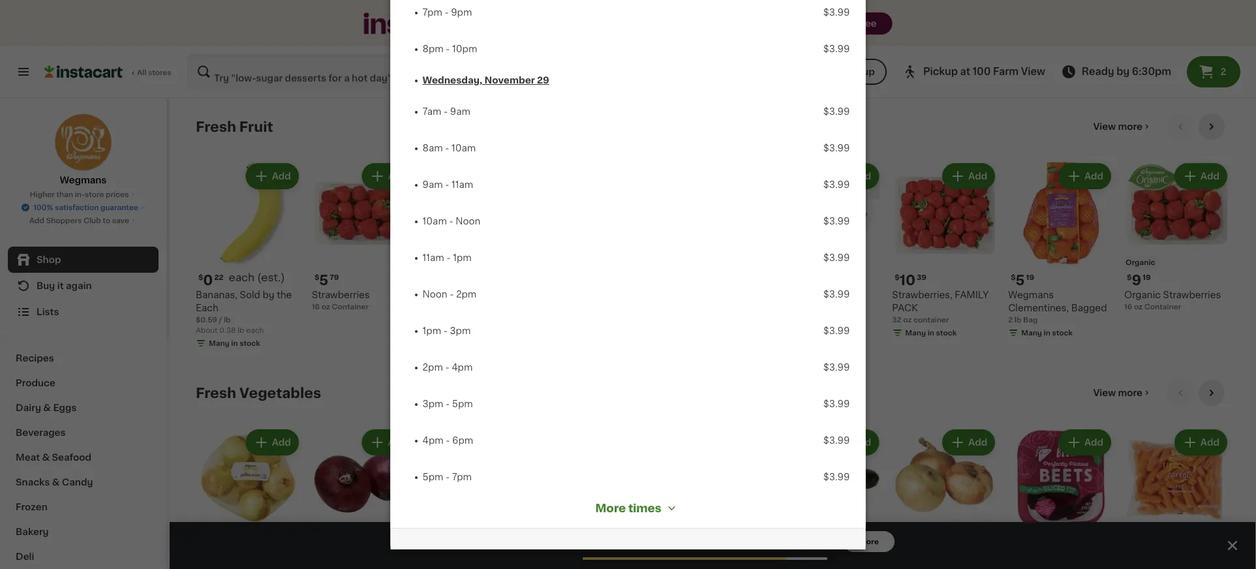 Task type: locate. For each thing, give the bounding box(es) containing it.
2 horizontal spatial in
[[1044, 329, 1051, 337]]

2 more from the top
[[1119, 388, 1143, 398]]

1 vertical spatial bagged
[[777, 317, 812, 326]]

12 $3.99 from the top
[[824, 436, 850, 445]]

8pm
[[423, 44, 444, 54]]

bakery link
[[8, 520, 159, 545]]

32
[[893, 316, 902, 323]]

- for 2pm
[[450, 290, 454, 299]]

$3.99 for 11am
[[824, 180, 850, 189]]

higher
[[30, 191, 55, 198]]

5pm up 6pm
[[452, 400, 473, 409]]

oz inside 'strawberries, family pack 32 oz container'
[[904, 316, 912, 323]]

product group
[[196, 161, 302, 351], [312, 161, 418, 312], [777, 161, 882, 364], [893, 161, 999, 341], [1009, 161, 1115, 341], [1125, 161, 1231, 312], [196, 427, 302, 569], [312, 427, 418, 569], [777, 427, 882, 569], [893, 427, 999, 569], [1009, 427, 1115, 569], [1125, 427, 1231, 569]]

1 vertical spatial 11am
[[423, 253, 445, 262]]

more left $ 1
[[860, 538, 879, 546]]

all stores
[[137, 69, 172, 76]]

11am
[[452, 180, 474, 189], [423, 253, 445, 262]]

wegmans
[[60, 176, 107, 185], [777, 290, 822, 300], [1009, 290, 1055, 300], [660, 557, 706, 566]]

each inside button
[[342, 539, 367, 549]]

$0.22 each (estimated) element
[[196, 272, 302, 289]]

by left the
[[263, 290, 275, 300]]

2pm
[[456, 290, 477, 299], [423, 363, 443, 372]]


[[667, 503, 677, 514]]

container down 79 on the top left of the page
[[332, 303, 369, 310]]

$6.24 per package (estimated) element
[[777, 272, 882, 289]]

- left 2.2
[[444, 326, 448, 336]]

5 left 79 on the top left of the page
[[319, 273, 329, 287]]

1 horizontal spatial 4pm
[[452, 363, 473, 372]]

0 horizontal spatial 5
[[319, 273, 329, 287]]

pickup for pickup at 100 farm view
[[924, 67, 959, 76]]

save
[[112, 217, 129, 224]]

3
[[436, 540, 445, 553]]

bakery
[[16, 528, 49, 537]]

1 vertical spatial more
[[1119, 388, 1143, 398]]

many
[[906, 329, 927, 337], [1022, 329, 1043, 337], [209, 340, 230, 347]]

$3.99 for 7pm
[[824, 473, 850, 482]]

1 horizontal spatial about
[[428, 327, 450, 334]]

- up "3pm - 5pm"
[[446, 363, 450, 372]]

more
[[1119, 122, 1143, 131], [1119, 388, 1143, 398]]

$ inside $ 5 19
[[1012, 274, 1016, 281]]

wegmans for wegmans
[[60, 176, 107, 185]]

6 $3.99 from the top
[[824, 217, 850, 226]]

pickup inside button
[[843, 67, 876, 76]]

bananas, down $ 0 22
[[196, 290, 238, 300]]

stock down bananas, sold by the each $0.59 / lb about 0.38 lb each
[[240, 340, 260, 347]]

1 vertical spatial noon
[[423, 290, 448, 299]]

1 vertical spatial 5pm
[[423, 473, 444, 482]]

each (est.) inside "$0.22 each (estimated)" element
[[229, 272, 285, 283]]

22
[[214, 274, 224, 281]]

in down container
[[928, 329, 935, 337]]

0 horizontal spatial 2
[[668, 540, 677, 553]]

3 button
[[428, 427, 534, 569]]

baby
[[709, 557, 732, 566]]

many down "bag"
[[1022, 329, 1043, 337]]

4pm - 6pm
[[423, 436, 474, 445]]

9
[[1133, 273, 1142, 287]]

$ for $ 5 19
[[1012, 274, 1016, 281]]

$ left 22
[[198, 274, 203, 281]]

- for 9am
[[444, 107, 448, 116]]

1 view more from the top
[[1094, 122, 1143, 131]]

stock down the wegmans clementines, bagged 2 lb bag
[[1053, 329, 1074, 337]]

container
[[332, 303, 369, 310], [1145, 303, 1182, 310]]

0 vertical spatial 7pm
[[423, 8, 443, 17]]

- for 7pm
[[446, 473, 450, 482]]

2pm up bunch
[[456, 290, 477, 299]]

organic inside organic strawberries 16 oz container
[[1125, 290, 1162, 300]]

each (est.) button
[[312, 427, 418, 569]]

4pm down about 2.2 lb each
[[452, 363, 473, 372]]

red
[[825, 290, 843, 300]]

$ up organic strawberries 16 oz container
[[1128, 274, 1133, 281]]

11am up 10am - noon
[[452, 180, 474, 189]]

0 vertical spatial 2
[[1221, 67, 1227, 76]]

express icon image
[[364, 13, 495, 34]]

2 vertical spatial view
[[1094, 388, 1117, 398]]

more for more
[[860, 538, 879, 546]]

pickup down try free
[[843, 67, 876, 76]]

lb left "bag"
[[1015, 316, 1022, 323]]

0 vertical spatial bagged
[[1072, 304, 1108, 313]]

view for organic bananas, bunch
[[1094, 122, 1117, 131]]

- up bunch
[[450, 290, 454, 299]]

- for 3pm
[[444, 326, 448, 336]]

container
[[914, 316, 950, 323]]

1 horizontal spatial oz
[[904, 316, 912, 323]]

bagged down seedless
[[777, 317, 812, 326]]

$ left 79 on the top left of the page
[[315, 274, 319, 281]]

$3.99 for noon
[[824, 217, 850, 226]]

$ 10 39
[[895, 273, 927, 287]]

many in stock down container
[[906, 329, 957, 337]]

lb right 0.38
[[238, 327, 245, 334]]

oz down $ 9 19
[[1135, 303, 1143, 310]]

container inside organic strawberries 16 oz container
[[1145, 303, 1182, 310]]

many down container
[[906, 329, 927, 337]]

many in stock down "bag"
[[1022, 329, 1074, 337]]

1pm down 10am - noon
[[453, 253, 472, 262]]

9am down 8am
[[423, 180, 443, 189]]

19 up clementines,
[[1027, 274, 1035, 281]]

$ 5 79
[[315, 273, 339, 287]]

2 strawberries from the left
[[1164, 290, 1222, 300]]

2 view more from the top
[[1094, 388, 1143, 398]]

5 for wegmans clementines, bagged
[[1016, 273, 1025, 287]]

fresh left fruit
[[196, 120, 236, 134]]

3pm down bunch
[[450, 326, 471, 336]]

$3.99 for 2pm
[[824, 290, 850, 299]]

organic down $ 9 19
[[1125, 290, 1162, 300]]

1 horizontal spatial 0
[[784, 540, 794, 553]]

1 view more button from the top
[[1089, 114, 1158, 140]]

$1.19 element
[[1125, 538, 1231, 555]]

about down $0.59
[[196, 327, 218, 334]]

1 horizontal spatial strawberries
[[1164, 290, 1222, 300]]

16 down '$ 5 79'
[[312, 303, 320, 310]]

- for 10pm
[[446, 44, 450, 54]]

strawberries inside organic strawberries 16 oz container
[[1164, 290, 1222, 300]]

1 vertical spatial each (est.)
[[342, 539, 398, 549]]

oz down '$ 5 79'
[[322, 303, 330, 310]]

$ right more button
[[895, 540, 900, 547]]

$3.99
[[824, 8, 850, 17], [824, 44, 850, 54], [824, 107, 850, 116], [824, 144, 850, 153], [824, 180, 850, 189], [824, 217, 850, 226], [824, 253, 850, 262], [824, 290, 850, 299], [824, 326, 850, 336], [824, 363, 850, 372], [824, 400, 850, 409], [824, 436, 850, 445], [824, 473, 850, 482]]

0 horizontal spatial (est.)
[[257, 272, 285, 283]]

4pm left 6pm
[[423, 436, 444, 445]]

free
[[858, 19, 877, 28]]

0 horizontal spatial container
[[332, 303, 369, 310]]

many for 5
[[1022, 329, 1043, 337]]

0 vertical spatial fresh
[[196, 120, 236, 134]]

$ for $ 10 39
[[895, 274, 900, 281]]

view inside "pickup at 100 farm view" popup button
[[1022, 67, 1046, 76]]

retailer info modal dialog
[[0, 0, 1257, 569]]

9 $3.99 from the top
[[824, 326, 850, 336]]

$ inside '$ 5 79'
[[315, 274, 319, 281]]

family
[[955, 290, 989, 300]]

0 vertical spatial 1pm
[[453, 253, 472, 262]]

- right the 8pm
[[446, 44, 450, 54]]

noon - 2pm
[[423, 290, 477, 299]]

1 $3.99 from the top
[[824, 8, 850, 17]]

2 for 2
[[1221, 67, 1227, 76]]

vegetables
[[240, 386, 321, 400]]

many in stock down 0.38
[[209, 340, 260, 347]]

wegmans up higher than in-store prices link
[[60, 176, 107, 185]]

&
[[43, 404, 51, 413], [42, 453, 50, 462], [52, 478, 60, 487]]

1 horizontal spatial more
[[860, 538, 879, 546]]

1 bananas, from the left
[[196, 290, 238, 300]]

2 inside button
[[1221, 67, 1227, 76]]

9am right 7am
[[450, 107, 471, 116]]

in down clementines,
[[1044, 329, 1051, 337]]

10 $3.99 from the top
[[824, 363, 850, 372]]

1 horizontal spatial 2pm
[[456, 290, 477, 299]]

main content
[[170, 98, 1257, 569]]

1 vertical spatial 10am
[[423, 217, 447, 226]]

higher than in-store prices
[[30, 191, 129, 198]]

1 16 from the left
[[312, 303, 320, 310]]

- down 4pm - 6pm
[[446, 473, 450, 482]]

1 vertical spatial (est.)
[[370, 539, 398, 549]]

0 vertical spatial 4pm
[[452, 363, 473, 372]]

5pm down 4pm - 6pm
[[423, 473, 444, 482]]

1 vertical spatial view more
[[1094, 388, 1143, 398]]

1 horizontal spatial bagged
[[1072, 304, 1108, 313]]

oz right 32
[[904, 316, 912, 323]]

0 up seeded on the bottom
[[784, 540, 794, 553]]

1 horizontal spatial 16
[[1125, 303, 1133, 310]]

2 item carousel region from the top
[[196, 380, 1231, 569]]

noon
[[456, 217, 481, 226], [423, 290, 448, 299]]

item carousel region
[[196, 114, 1231, 369], [196, 380, 1231, 569]]

3pm
[[450, 326, 471, 336], [423, 400, 444, 409]]

5 for strawberries
[[319, 273, 329, 287]]

- for 4pm
[[446, 363, 450, 372]]

1 vertical spatial 0
[[784, 540, 794, 553]]

- left 9pm
[[445, 8, 449, 17]]

- down 8am - 10am
[[445, 180, 450, 189]]

- for 1pm
[[447, 253, 451, 262]]

seeded
[[777, 557, 812, 566]]

1 horizontal spatial 5pm
[[452, 400, 473, 409]]

organic up $ 9 19
[[1126, 259, 1156, 266]]

$ inside $ 9 19
[[1128, 274, 1133, 281]]

product group containing 1
[[893, 427, 999, 569]]

0 vertical spatial 0
[[203, 273, 213, 287]]

2 $3.99 from the top
[[824, 44, 850, 54]]

$3.99 for 9pm
[[824, 8, 850, 17]]

2 inside "2 wegmans baby"
[[668, 540, 677, 553]]

eggs
[[53, 404, 77, 413]]

1 about from the left
[[196, 327, 218, 334]]

1 horizontal spatial (est.)
[[370, 539, 398, 549]]

11 $3.99 from the top
[[824, 400, 850, 409]]

- right 8am
[[445, 144, 449, 153]]

stock for 10
[[937, 329, 957, 337]]

in down 0.38
[[231, 340, 238, 347]]

$ 0 22
[[198, 273, 224, 287]]

1 horizontal spatial many in stock
[[906, 329, 957, 337]]

1 horizontal spatial container
[[1145, 303, 1182, 310]]

all
[[137, 69, 146, 76]]

sold
[[240, 290, 260, 300]]

4 $3.99 from the top
[[824, 144, 850, 153]]

- right 7am
[[444, 107, 448, 116]]

more left times
[[596, 503, 626, 514]]

organic
[[429, 259, 459, 266], [1126, 259, 1156, 266], [428, 290, 465, 300], [1125, 290, 1162, 300]]

more
[[596, 503, 626, 514], [860, 538, 879, 546]]

1 19 from the left
[[1027, 274, 1035, 281]]

0 left 22
[[203, 273, 213, 287]]

0 horizontal spatial noon
[[423, 290, 448, 299]]

& left candy on the left bottom of page
[[52, 478, 60, 487]]

None search field
[[187, 54, 691, 90]]

0 seeded cucumbers
[[777, 540, 868, 566]]

0 vertical spatial by
[[1117, 67, 1130, 76]]

6:30pm
[[1133, 67, 1172, 76]]

1 vertical spatial &
[[42, 453, 50, 462]]

pickup left at
[[924, 67, 959, 76]]

3 $3.99 from the top
[[824, 107, 850, 116]]

item carousel region containing fresh vegetables
[[196, 380, 1231, 569]]

fresh down 0.38
[[196, 386, 236, 400]]

many inside product group
[[906, 329, 927, 337]]

16 inside strawberries 16 oz container
[[312, 303, 320, 310]]

- for noon
[[449, 217, 454, 226]]

many down 0.38
[[209, 340, 230, 347]]

& right "meat"
[[42, 453, 50, 462]]

1 vertical spatial item carousel region
[[196, 380, 1231, 569]]

1 horizontal spatial 19
[[1143, 274, 1152, 281]]

2 fresh from the top
[[196, 386, 236, 400]]

1 horizontal spatial many
[[906, 329, 927, 337]]

$ up clementines,
[[1012, 274, 1016, 281]]

in for 10
[[928, 329, 935, 337]]

oz
[[322, 303, 330, 310], [1135, 303, 1143, 310], [904, 316, 912, 323]]

$3.99 for 6pm
[[824, 436, 850, 445]]

0 horizontal spatial by
[[263, 290, 275, 300]]

2 horizontal spatial oz
[[1135, 303, 1143, 310]]

2 5 from the left
[[1016, 273, 1025, 287]]

2 19 from the left
[[1143, 274, 1152, 281]]

try
[[841, 19, 856, 28]]

16 inside organic strawberries 16 oz container
[[1125, 303, 1133, 310]]

2pm down 1pm - 3pm
[[423, 363, 443, 372]]

frozen link
[[8, 495, 159, 520]]

1 horizontal spatial 2
[[1009, 316, 1013, 323]]

view
[[1022, 67, 1046, 76], [1094, 122, 1117, 131], [1094, 388, 1117, 398]]

11am - 1pm
[[423, 253, 472, 262]]

bagged inside the "wegmans red seedless grapes, bagged"
[[777, 317, 812, 326]]

100% satisfaction guarantee button
[[20, 200, 146, 213]]

1 horizontal spatial 10am
[[452, 144, 476, 153]]

container down $ 9 19
[[1145, 303, 1182, 310]]

1 horizontal spatial stock
[[937, 329, 957, 337]]

1 vertical spatial 1pm
[[423, 326, 441, 336]]

wegmans red seedless grapes, bagged button
[[777, 161, 882, 364]]

1 item carousel region from the top
[[196, 114, 1231, 369]]

about 2.2 lb each
[[428, 327, 491, 334]]

stock inside product group
[[937, 329, 957, 337]]

1 horizontal spatial 5
[[1016, 273, 1025, 287]]

1 vertical spatial 3pm
[[423, 400, 444, 409]]

- down 9am - 11am
[[449, 217, 454, 226]]

0 vertical spatial more
[[596, 503, 626, 514]]

1 vertical spatial view more button
[[1089, 380, 1158, 406]]

wednesday, november 29
[[423, 76, 550, 85]]

1 vertical spatial fresh
[[196, 386, 236, 400]]

& for dairy
[[43, 404, 51, 413]]

0.38
[[220, 327, 236, 334]]

19 right the 9
[[1143, 274, 1152, 281]]

fruit
[[240, 120, 273, 134]]

more for organic bananas, bunch
[[1119, 122, 1143, 131]]

10am up 11am - 1pm
[[423, 217, 447, 226]]

5 $3.99 from the top
[[824, 180, 850, 189]]

2 16 from the left
[[1125, 303, 1133, 310]]

$3.99 for 5pm
[[824, 400, 850, 409]]

1 horizontal spatial 3pm
[[450, 326, 471, 336]]

more inside button
[[860, 538, 879, 546]]

2 view more button from the top
[[1089, 380, 1158, 406]]

buy it again
[[37, 281, 92, 291]]

1 vertical spatial 7pm
[[452, 473, 472, 482]]

100
[[973, 67, 991, 76]]

1 fresh from the top
[[196, 120, 236, 134]]

8 $3.99 from the top
[[824, 290, 850, 299]]

more for 3
[[1119, 388, 1143, 398]]

2
[[1221, 67, 1227, 76], [1009, 316, 1013, 323], [668, 540, 677, 553]]

1 vertical spatial 2
[[1009, 316, 1013, 323]]

organic bananas, bunch
[[428, 290, 509, 313]]

stock down container
[[937, 329, 957, 337]]

4
[[552, 540, 561, 553]]

organic up bunch
[[428, 290, 465, 300]]

0 horizontal spatial 1pm
[[423, 326, 441, 336]]

1 horizontal spatial in
[[928, 329, 935, 337]]

dairy & eggs
[[16, 404, 77, 413]]

& left eggs at the left of page
[[43, 404, 51, 413]]

many in stock for 10
[[906, 329, 957, 337]]

bananas, up about 2.2 lb each
[[467, 290, 509, 300]]

(est.) left 3
[[370, 539, 398, 549]]

$ inside $ 0 22
[[198, 274, 203, 281]]

$ inside $ 10 39
[[895, 274, 900, 281]]

1 vertical spatial more
[[860, 538, 879, 546]]

1pm down bunch
[[423, 326, 441, 336]]

7pm left 9pm
[[423, 8, 443, 17]]

- for 9pm
[[445, 8, 449, 17]]

(est.) inside button
[[370, 539, 398, 549]]

noon up bunch
[[423, 290, 448, 299]]

11am up noon - 2pm
[[423, 253, 445, 262]]

by inside bananas, sold by the each $0.59 / lb about 0.38 lb each
[[263, 290, 275, 300]]

$ for $ 9 19
[[1128, 274, 1133, 281]]

(est.)
[[257, 272, 285, 283], [370, 539, 398, 549]]

0 vertical spatial view
[[1022, 67, 1046, 76]]

snacks & candy link
[[8, 470, 159, 495]]

wegmans up seedless
[[777, 290, 822, 300]]

seedless
[[777, 304, 819, 313]]

wegmans inside the "wegmans red seedless grapes, bagged"
[[777, 290, 822, 300]]

$ left the 39
[[895, 274, 900, 281]]

wegmans up clementines,
[[1009, 290, 1055, 300]]

16
[[312, 303, 320, 310], [1125, 303, 1133, 310]]

0 horizontal spatial strawberries
[[312, 290, 370, 300]]

0 vertical spatial (est.)
[[257, 272, 285, 283]]

beverages link
[[8, 421, 159, 445]]

0 vertical spatial &
[[43, 404, 51, 413]]

1 more from the top
[[1119, 122, 1143, 131]]

0 horizontal spatial 9am
[[423, 180, 443, 189]]

view for 3
[[1094, 388, 1117, 398]]

lb
[[224, 316, 231, 323], [1015, 316, 1022, 323], [238, 327, 245, 334], [465, 327, 472, 334]]

2 vertical spatial &
[[52, 478, 60, 487]]

0 horizontal spatial about
[[196, 327, 218, 334]]

more for more times 
[[596, 503, 626, 514]]

fresh vegetables
[[196, 386, 321, 400]]

higher than in-store prices link
[[30, 189, 137, 200]]

$
[[198, 274, 203, 281], [315, 274, 319, 281], [895, 274, 900, 281], [1012, 274, 1016, 281], [1128, 274, 1133, 281], [895, 540, 900, 547]]

many in stock inside product group
[[906, 329, 957, 337]]

0 horizontal spatial many
[[209, 340, 230, 347]]

16 down the 9
[[1125, 303, 1133, 310]]

more inside more times 
[[596, 503, 626, 514]]

oz inside strawberries 16 oz container
[[322, 303, 330, 310]]

0 vertical spatial more
[[1119, 122, 1143, 131]]

5pm
[[452, 400, 473, 409], [423, 473, 444, 482]]

by right ready
[[1117, 67, 1130, 76]]

organic inside organic bananas, bunch
[[428, 290, 465, 300]]

$ for $ 1
[[895, 540, 900, 547]]

2 horizontal spatial 2
[[1221, 67, 1227, 76]]

0 horizontal spatial more
[[596, 503, 626, 514]]

1 vertical spatial 2pm
[[423, 363, 443, 372]]

5
[[319, 273, 329, 287], [1016, 273, 1025, 287]]

view more button for organic bananas, bunch
[[1089, 114, 1158, 140]]

wegmans inside the wegmans clementines, bagged 2 lb bag
[[1009, 290, 1055, 300]]

2 container from the left
[[1145, 303, 1182, 310]]

- down the 2pm - 4pm
[[446, 400, 450, 409]]

store
[[85, 191, 104, 198]]

0 horizontal spatial 3pm
[[423, 400, 444, 409]]

each
[[196, 304, 219, 313]]

organic up noon - 2pm
[[429, 259, 459, 266]]

wegmans left baby
[[660, 557, 706, 566]]

1pm - 3pm
[[423, 326, 471, 336]]

noon down 9am - 11am
[[456, 217, 481, 226]]

about left 2.2
[[428, 327, 450, 334]]

1 horizontal spatial pickup
[[924, 67, 959, 76]]

dip,
[[630, 557, 648, 566]]

1 5 from the left
[[319, 273, 329, 287]]

0 vertical spatial 10am
[[452, 144, 476, 153]]

1 container from the left
[[332, 303, 369, 310]]

10am right 8am
[[452, 144, 476, 153]]

19 inside $ 5 19
[[1027, 274, 1035, 281]]

0 vertical spatial 11am
[[452, 180, 474, 189]]

0 horizontal spatial bananas,
[[196, 290, 238, 300]]

1 horizontal spatial by
[[1117, 67, 1130, 76]]

wegmans inside "2 wegmans baby"
[[660, 557, 706, 566]]

19 inside $ 9 19
[[1143, 274, 1152, 281]]

6pm
[[453, 436, 474, 445]]

each
[[229, 272, 255, 283], [246, 327, 264, 334], [473, 327, 491, 334], [342, 539, 367, 549]]

bagged right clementines,
[[1072, 304, 1108, 313]]

pickup inside popup button
[[924, 67, 959, 76]]

more times 
[[596, 503, 677, 514]]

0 horizontal spatial 4pm
[[423, 436, 444, 445]]

view more button
[[1089, 114, 1158, 140], [1089, 380, 1158, 406]]

$ inside $ 1
[[895, 540, 900, 547]]

wegmans red seedless grapes, bagged
[[777, 290, 857, 326]]

13 $3.99 from the top
[[824, 473, 850, 482]]

- up noon - 2pm
[[447, 253, 451, 262]]

3pm down the 2pm - 4pm
[[423, 400, 444, 409]]

1 vertical spatial view
[[1094, 122, 1117, 131]]

$3.99 for 10pm
[[824, 44, 850, 54]]

2 vertical spatial 2
[[668, 540, 677, 553]]

2 for 2 wegmans baby
[[668, 540, 677, 553]]

1 horizontal spatial each (est.)
[[342, 539, 398, 549]]

container inside strawberries 16 oz container
[[332, 303, 369, 310]]

in inside product group
[[928, 329, 935, 337]]

- left 6pm
[[446, 436, 450, 445]]

0 vertical spatial item carousel region
[[196, 114, 1231, 369]]

(est.) up the
[[257, 272, 285, 283]]

0 vertical spatial 9am
[[450, 107, 471, 116]]

0 horizontal spatial 19
[[1027, 274, 1035, 281]]

2 bananas, from the left
[[467, 290, 509, 300]]

2 horizontal spatial many in stock
[[1022, 329, 1074, 337]]

5 up clementines,
[[1016, 273, 1025, 287]]

item carousel region containing fresh fruit
[[196, 114, 1231, 369]]

7 $3.99 from the top
[[824, 253, 850, 262]]

7pm down 6pm
[[452, 473, 472, 482]]

0 horizontal spatial bagged
[[777, 317, 812, 326]]

strawberries, family pack 32 oz container
[[893, 290, 989, 323]]



Task type: vqa. For each thing, say whether or not it's contained in the screenshot.
pickup at 100 farm view popup button
yes



Task type: describe. For each thing, give the bounding box(es) containing it.
$3.99 for 9am
[[824, 107, 850, 116]]

produce
[[16, 379, 55, 388]]

than
[[56, 191, 73, 198]]

times
[[629, 503, 662, 514]]

1 horizontal spatial noon
[[456, 217, 481, 226]]

7am
[[423, 107, 442, 116]]

stores
[[148, 69, 172, 76]]

9am - 11am
[[423, 180, 474, 189]]

1 horizontal spatial 9am
[[450, 107, 471, 116]]

0 vertical spatial 3pm
[[450, 326, 471, 336]]

rojo's
[[544, 557, 572, 566]]

try free button
[[0, 0, 1257, 46]]

bagged inside the wegmans clementines, bagged 2 lb bag
[[1072, 304, 1108, 313]]

$3.99 for 4pm
[[824, 363, 850, 372]]

product group containing 9
[[1125, 161, 1231, 312]]

2 about from the left
[[428, 327, 450, 334]]

pickup at 100 farm view
[[924, 67, 1046, 76]]

many for 10
[[906, 329, 927, 337]]

0 horizontal spatial 10am
[[423, 217, 447, 226]]

meat
[[16, 453, 40, 462]]

19 for 5
[[1027, 274, 1035, 281]]

0 horizontal spatial 5pm
[[423, 473, 444, 482]]

7am - 9am
[[423, 107, 471, 116]]

0 horizontal spatial in
[[231, 340, 238, 347]]

fresh for fresh fruit
[[196, 120, 236, 134]]

dairy
[[16, 404, 41, 413]]

street
[[575, 557, 603, 566]]

farm
[[994, 67, 1019, 76]]

$ 9 19
[[1128, 273, 1152, 287]]

0 horizontal spatial many in stock
[[209, 340, 260, 347]]

10
[[900, 273, 916, 287]]

1 vertical spatial 9am
[[423, 180, 443, 189]]

$ for $ 5 79
[[315, 274, 319, 281]]

1 strawberries from the left
[[312, 290, 370, 300]]

7pm - 9pm
[[423, 8, 472, 17]]

try free
[[841, 19, 877, 28]]

in-
[[75, 191, 85, 198]]

ready by 6:30pm link
[[1062, 64, 1172, 80]]

beverages
[[16, 428, 66, 437]]

add shoppers club to save
[[29, 217, 129, 224]]

bananas, inside bananas, sold by the each $0.59 / lb about 0.38 lb each
[[196, 290, 238, 300]]

2 inside the wegmans clementines, bagged 2 lb bag
[[1009, 316, 1013, 323]]

corn
[[605, 557, 627, 566]]

lb right /
[[224, 316, 231, 323]]

strawberries,
[[893, 290, 953, 300]]

pickup button
[[811, 59, 887, 85]]

each inside bananas, sold by the each $0.59 / lb about 0.38 lb each
[[246, 327, 264, 334]]

0 horizontal spatial stock
[[240, 340, 260, 347]]

wednesday,
[[423, 76, 483, 85]]

each (est.) inside "each (est.)" button
[[342, 539, 398, 549]]

many in stock for 5
[[1022, 329, 1074, 337]]

3pm - 5pm
[[423, 400, 473, 409]]

wegmans clementines, bagged 2 lb bag
[[1009, 290, 1108, 323]]

stock for 5
[[1053, 329, 1074, 337]]

$3.99 for 3pm
[[824, 326, 850, 336]]

0 horizontal spatial 2pm
[[423, 363, 443, 372]]

wegmans for wegmans clementines, bagged 2 lb bag
[[1009, 290, 1055, 300]]

bananas, inside organic bananas, bunch
[[467, 290, 509, 300]]

pack
[[893, 304, 919, 313]]

produce link
[[8, 371, 159, 396]]

(est.) inside "$0.22 each (estimated)" element
[[257, 272, 285, 283]]

view more for organic bananas, bunch
[[1094, 122, 1143, 131]]

in for 5
[[1044, 329, 1051, 337]]

november
[[485, 76, 535, 85]]

buy it again link
[[8, 273, 159, 299]]

by inside the ready by 6:30pm link
[[1117, 67, 1130, 76]]

2 button
[[1188, 56, 1241, 87]]

1 horizontal spatial 1pm
[[453, 253, 472, 262]]

8pm - 10pm
[[423, 44, 478, 54]]

0 horizontal spatial 0
[[203, 273, 213, 287]]

$ for $ 0 22
[[198, 274, 203, 281]]

product group containing 10
[[893, 161, 999, 341]]

8am
[[423, 144, 443, 153]]

wegmans for wegmans red seedless grapes, bagged
[[777, 290, 822, 300]]

ready by 6:30pm
[[1082, 67, 1172, 76]]

meat & seafood link
[[8, 445, 159, 470]]

2 wegmans baby
[[660, 540, 732, 569]]

instacart logo image
[[44, 64, 123, 80]]

0 vertical spatial 5pm
[[452, 400, 473, 409]]

100% satisfaction guarantee
[[33, 204, 138, 211]]

treatment tracker modal dialog
[[170, 522, 1257, 569]]

it
[[57, 281, 64, 291]]

buy
[[37, 281, 55, 291]]

lists link
[[8, 299, 159, 325]]

- for 11am
[[445, 180, 450, 189]]

view more button for 3
[[1089, 380, 1158, 406]]

0 horizontal spatial 7pm
[[423, 8, 443, 17]]

pickup at 100 farm view button
[[903, 54, 1046, 90]]

dairy & eggs link
[[8, 396, 159, 421]]

organic strawberries 16 oz container
[[1125, 290, 1222, 310]]

snacks & candy
[[16, 478, 93, 487]]

39
[[917, 274, 927, 281]]

lb right 2.2
[[465, 327, 472, 334]]

main content containing fresh fruit
[[170, 98, 1257, 569]]

& for snacks
[[52, 478, 60, 487]]

pickup for pickup
[[843, 67, 876, 76]]

29
[[537, 76, 550, 85]]

/
[[219, 316, 222, 323]]

product group containing each (est.)
[[312, 427, 418, 569]]

- for 5pm
[[446, 400, 450, 409]]

5pm - 7pm
[[423, 473, 472, 482]]

view more for 3
[[1094, 388, 1143, 398]]

candy
[[62, 478, 93, 487]]

19 for 9
[[1143, 274, 1152, 281]]

cucumbers
[[814, 557, 868, 566]]

8am - 10am
[[423, 144, 476, 153]]

seafood
[[52, 453, 91, 462]]

$3.99 for 1pm
[[824, 253, 850, 262]]

fresh for fresh vegetables
[[196, 386, 236, 400]]

9pm
[[451, 8, 472, 17]]

$3.99 for 10am
[[824, 144, 850, 153]]

1 vertical spatial 4pm
[[423, 436, 444, 445]]

0 inside 0 seeded cucumbers
[[784, 540, 794, 553]]

lb inside the wegmans clementines, bagged 2 lb bag
[[1015, 316, 1022, 323]]

0 horizontal spatial 11am
[[423, 253, 445, 262]]

ready
[[1082, 67, 1115, 76]]

0 vertical spatial 2pm
[[456, 290, 477, 299]]

- for 6pm
[[446, 436, 450, 445]]

guarantee
[[101, 204, 138, 211]]

- for 10am
[[445, 144, 449, 153]]

the
[[277, 290, 292, 300]]

deli
[[16, 552, 34, 562]]

club
[[84, 217, 101, 224]]

$ 5 19
[[1012, 273, 1035, 287]]

deli link
[[8, 545, 159, 569]]

bananas, sold by the each $0.59 / lb about 0.38 lb each
[[196, 290, 292, 334]]

bunch
[[428, 304, 458, 313]]

again
[[66, 281, 92, 291]]

shoppers
[[46, 217, 82, 224]]

clementines,
[[1009, 304, 1070, 313]]

& for meat
[[42, 453, 50, 462]]

fresh fruit
[[196, 120, 273, 134]]

oz inside organic strawberries 16 oz container
[[1135, 303, 1143, 310]]

wegmans logo image
[[55, 114, 112, 171]]

$0.59
[[196, 316, 217, 323]]

4 rojo's street corn dip,
[[544, 540, 648, 569]]

prices
[[106, 191, 129, 198]]

all stores link
[[44, 54, 172, 90]]

more button
[[844, 532, 895, 552]]

about inside bananas, sold by the each $0.59 / lb about 0.38 lb each
[[196, 327, 218, 334]]

frozen
[[16, 503, 48, 512]]

1 horizontal spatial 11am
[[452, 180, 474, 189]]



